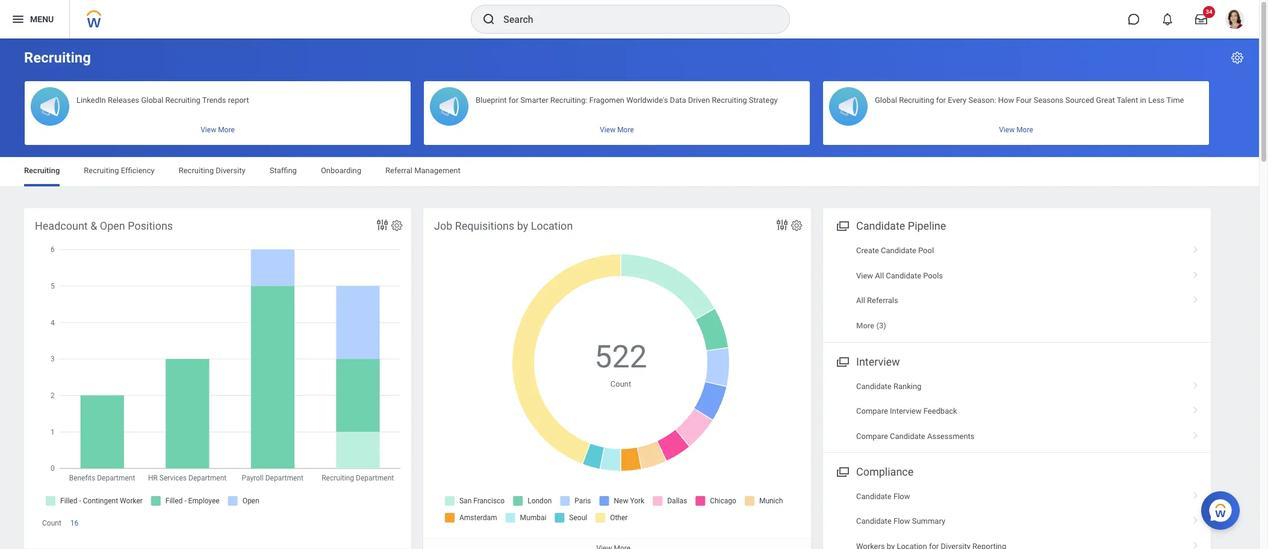Task type: locate. For each thing, give the bounding box(es) containing it.
1 horizontal spatial global
[[875, 96, 897, 105]]

16 button
[[70, 519, 80, 529]]

1 configure and view chart data image from the left
[[375, 218, 390, 232]]

2 vertical spatial list
[[823, 485, 1211, 550]]

configure job requisitions by location image
[[790, 219, 803, 232]]

configure and view chart data image left configure headcount & open positions icon
[[375, 218, 390, 232]]

1 vertical spatial count
[[42, 520, 61, 528]]

global recruiting for every season: how four seasons sourced great talent in less time button
[[823, 81, 1209, 145]]

menu group image
[[834, 353, 850, 370], [834, 464, 850, 480]]

4 chevron right image from the top
[[1188, 403, 1204, 415]]

0 horizontal spatial all
[[856, 296, 865, 305]]

how
[[998, 96, 1014, 105]]

1 vertical spatial menu group image
[[834, 464, 850, 480]]

count down 522 button at the bottom of the page
[[611, 380, 631, 389]]

chevron right image for compare interview feedback
[[1188, 403, 1204, 415]]

0 vertical spatial chevron right image
[[1188, 242, 1204, 254]]

5 chevron right image from the top
[[1188, 488, 1204, 500]]

1 list from the top
[[823, 239, 1211, 339]]

candidate flow
[[856, 493, 910, 502]]

all
[[875, 271, 884, 280], [856, 296, 865, 305]]

configure and view chart data image inside headcount & open positions element
[[375, 218, 390, 232]]

candidate pipeline
[[856, 220, 946, 232]]

candidate down compliance
[[856, 493, 892, 502]]

candidate down compare interview feedback
[[890, 432, 926, 441]]

1 horizontal spatial for
[[936, 96, 946, 105]]

2 flow from the top
[[894, 518, 910, 527]]

candidate ranking
[[856, 382, 922, 391]]

recruiting:
[[550, 96, 587, 105]]

chevron right image inside view all candidate pools link
[[1188, 267, 1204, 279]]

list containing candidate ranking
[[823, 374, 1211, 449]]

2 chevron right image from the top
[[1188, 292, 1204, 304]]

count
[[611, 380, 631, 389], [42, 520, 61, 528]]

compare interview feedback
[[856, 407, 957, 416]]

compare for compare interview feedback
[[856, 407, 888, 416]]

candidate left ranking at the bottom right of page
[[856, 382, 892, 391]]

chevron right image inside all referrals link
[[1188, 292, 1204, 304]]

2 for from the left
[[936, 96, 946, 105]]

chevron right image for all referrals
[[1188, 292, 1204, 304]]

all referrals link
[[823, 288, 1211, 313]]

1 global from the left
[[141, 96, 163, 105]]

1 chevron right image from the top
[[1188, 267, 1204, 279]]

all right view
[[875, 271, 884, 280]]

2 configure and view chart data image from the left
[[775, 218, 790, 232]]

menu group image for compliance
[[834, 464, 850, 480]]

four
[[1016, 96, 1032, 105]]

chevron right image inside compare interview feedback link
[[1188, 403, 1204, 415]]

seasons
[[1034, 96, 1064, 105]]

sourced
[[1066, 96, 1094, 105]]

time
[[1167, 96, 1184, 105]]

list for interview
[[823, 374, 1211, 449]]

candidate down "candidate pipeline" in the top of the page
[[881, 246, 916, 255]]

recruiting efficiency
[[84, 166, 155, 175]]

global recruiting for every season: how four seasons sourced great talent in less time
[[875, 96, 1184, 105]]

list containing create candidate pool
[[823, 239, 1211, 339]]

recruiting down menu
[[24, 49, 91, 66]]

tab list containing recruiting
[[12, 158, 1247, 187]]

configure and view chart data image
[[375, 218, 390, 232], [775, 218, 790, 232]]

profile logan mcneil image
[[1226, 10, 1245, 31]]

2 list from the top
[[823, 374, 1211, 449]]

every
[[948, 96, 967, 105]]

2 menu group image from the top
[[834, 464, 850, 480]]

configure this page image
[[1230, 51, 1245, 65]]

recruiting
[[24, 49, 91, 66], [165, 96, 200, 105], [712, 96, 747, 105], [899, 96, 934, 105], [24, 166, 60, 175], [84, 166, 119, 175], [179, 166, 214, 175]]

recruiting left trends
[[165, 96, 200, 105]]

compliance
[[856, 466, 914, 479]]

search image
[[482, 12, 496, 26]]

report
[[228, 96, 249, 105]]

create
[[856, 246, 879, 255]]

diversity
[[216, 166, 246, 175]]

global
[[141, 96, 163, 105], [875, 96, 897, 105]]

for left every
[[936, 96, 946, 105]]

1 vertical spatial compare
[[856, 432, 888, 441]]

1 vertical spatial list
[[823, 374, 1211, 449]]

configure headcount & open positions image
[[390, 219, 404, 232]]

interview up candidate ranking
[[856, 356, 900, 368]]

chevron right image inside 'candidate ranking' link
[[1188, 378, 1204, 390]]

recruiting right driven
[[712, 96, 747, 105]]

flow
[[894, 493, 910, 502], [894, 518, 910, 527]]

3 chevron right image from the top
[[1188, 538, 1204, 550]]

season:
[[969, 96, 996, 105]]

flow for candidate flow summary
[[894, 518, 910, 527]]

list
[[823, 239, 1211, 339], [823, 374, 1211, 449], [823, 485, 1211, 550]]

chevron right image
[[1188, 267, 1204, 279], [1188, 292, 1204, 304], [1188, 378, 1204, 390], [1188, 403, 1204, 415], [1188, 488, 1204, 500], [1188, 513, 1204, 525]]

candidate ranking link
[[823, 374, 1211, 399]]

522 count
[[595, 339, 647, 389]]

1 vertical spatial interview
[[890, 407, 922, 416]]

flow left summary on the bottom right of page
[[894, 518, 910, 527]]

candidate
[[856, 220, 905, 232], [881, 246, 916, 255], [886, 271, 921, 280], [856, 382, 892, 391], [890, 432, 926, 441], [856, 493, 892, 502], [856, 518, 892, 527]]

0 vertical spatial flow
[[894, 493, 910, 502]]

pipeline
[[908, 220, 946, 232]]

chevron right image for candidate flow
[[1188, 488, 1204, 500]]

1 for from the left
[[509, 96, 519, 105]]

chevron right image inside compare candidate assessments link
[[1188, 428, 1204, 440]]

staffing
[[270, 166, 297, 175]]

count left 16 at the bottom left of the page
[[42, 520, 61, 528]]

candidate inside compare candidate assessments link
[[890, 432, 926, 441]]

compare down candidate ranking
[[856, 407, 888, 416]]

2 compare from the top
[[856, 432, 888, 441]]

linkedin releases global recruiting trends report button
[[25, 81, 411, 145]]

location
[[531, 220, 573, 232]]

0 vertical spatial all
[[875, 271, 884, 280]]

referral management
[[385, 166, 461, 175]]

3 list from the top
[[823, 485, 1211, 550]]

job requisitions by location element
[[423, 208, 811, 550]]

chevron right image inside candidate flow link
[[1188, 488, 1204, 500]]

compare up compliance
[[856, 432, 888, 441]]

management
[[414, 166, 461, 175]]

1 horizontal spatial all
[[875, 271, 884, 280]]

flow up the candidate flow summary
[[894, 493, 910, 502]]

0 horizontal spatial global
[[141, 96, 163, 105]]

pools
[[923, 271, 943, 280]]

all referrals
[[856, 296, 898, 305]]

6 chevron right image from the top
[[1188, 513, 1204, 525]]

tab list
[[12, 158, 1247, 187]]

headcount
[[35, 220, 88, 232]]

candidate down candidate flow
[[856, 518, 892, 527]]

interview down ranking at the bottom right of page
[[890, 407, 922, 416]]

job
[[434, 220, 452, 232]]

data
[[670, 96, 686, 105]]

0 vertical spatial count
[[611, 380, 631, 389]]

view all candidate pools
[[856, 271, 943, 280]]

recruiting left diversity
[[179, 166, 214, 175]]

compare interview feedback link
[[823, 399, 1211, 424]]

0 vertical spatial list
[[823, 239, 1211, 339]]

16
[[70, 520, 78, 528]]

for
[[509, 96, 519, 105], [936, 96, 946, 105]]

configure and view chart data image inside job requisitions by location 'element'
[[775, 218, 790, 232]]

candidate down create candidate pool
[[886, 271, 921, 280]]

compare
[[856, 407, 888, 416], [856, 432, 888, 441]]

1 menu group image from the top
[[834, 353, 850, 370]]

linkedin releases global recruiting trends report
[[76, 96, 249, 105]]

chevron right image inside the candidate flow summary link
[[1188, 513, 1204, 525]]

in
[[1140, 96, 1147, 105]]

1 flow from the top
[[894, 493, 910, 502]]

requisitions
[[455, 220, 514, 232]]

onboarding
[[321, 166, 361, 175]]

interview
[[856, 356, 900, 368], [890, 407, 922, 416]]

1 horizontal spatial configure and view chart data image
[[775, 218, 790, 232]]

1 vertical spatial chevron right image
[[1188, 428, 1204, 440]]

1 compare from the top
[[856, 407, 888, 416]]

recruiting left every
[[899, 96, 934, 105]]

0 horizontal spatial configure and view chart data image
[[375, 218, 390, 232]]

interview inside list
[[890, 407, 922, 416]]

configure and view chart data image left configure job requisitions by location image
[[775, 218, 790, 232]]

summary
[[912, 518, 946, 527]]

3 chevron right image from the top
[[1188, 378, 1204, 390]]

(3)
[[877, 322, 886, 331]]

0 vertical spatial menu group image
[[834, 353, 850, 370]]

talent
[[1117, 96, 1138, 105]]

candidate inside candidate flow link
[[856, 493, 892, 502]]

all left referrals
[[856, 296, 865, 305]]

for left 'smarter'
[[509, 96, 519, 105]]

chevron right image
[[1188, 242, 1204, 254], [1188, 428, 1204, 440], [1188, 538, 1204, 550]]

great
[[1096, 96, 1115, 105]]

0 vertical spatial compare
[[856, 407, 888, 416]]

view
[[856, 271, 873, 280]]

open
[[100, 220, 125, 232]]

list for compliance
[[823, 485, 1211, 550]]

chevron right image for interview
[[1188, 428, 1204, 440]]

2 chevron right image from the top
[[1188, 428, 1204, 440]]

0 horizontal spatial for
[[509, 96, 519, 105]]

1 vertical spatial flow
[[894, 518, 910, 527]]

2 vertical spatial chevron right image
[[1188, 538, 1204, 550]]

1 chevron right image from the top
[[1188, 242, 1204, 254]]

1 horizontal spatial count
[[611, 380, 631, 389]]

configure and view chart data image for positions
[[375, 218, 390, 232]]

list containing candidate flow
[[823, 485, 1211, 550]]

releases
[[108, 96, 139, 105]]

compare for compare candidate assessments
[[856, 432, 888, 441]]



Task type: describe. For each thing, give the bounding box(es) containing it.
justify image
[[11, 12, 25, 26]]

candidate flow link
[[823, 485, 1211, 510]]

referral
[[385, 166, 413, 175]]

tab list inside 522 main content
[[12, 158, 1247, 187]]

chevron right image for candidate flow summary
[[1188, 513, 1204, 525]]

menu group image for interview
[[834, 353, 850, 370]]

count inside 522 count
[[611, 380, 631, 389]]

menu banner
[[0, 0, 1259, 39]]

recruiting diversity
[[179, 166, 246, 175]]

candidate inside create candidate pool link
[[881, 246, 916, 255]]

34
[[1206, 8, 1213, 15]]

by
[[517, 220, 528, 232]]

522 button
[[595, 337, 649, 379]]

headcount & open positions
[[35, 220, 173, 232]]

more (3) link
[[823, 313, 1211, 339]]

34 button
[[1188, 6, 1215, 33]]

view all candidate pools link
[[823, 263, 1211, 288]]

candidate flow summary link
[[823, 510, 1211, 535]]

candidate up create
[[856, 220, 905, 232]]

menu
[[30, 14, 54, 24]]

fragomen
[[589, 96, 625, 105]]

candidate inside 'candidate ranking' link
[[856, 382, 892, 391]]

522
[[595, 339, 647, 376]]

menu button
[[0, 0, 69, 39]]

headcount & open positions element
[[24, 208, 411, 550]]

assessments
[[927, 432, 975, 441]]

pool
[[918, 246, 934, 255]]

linkedin
[[76, 96, 106, 105]]

feedback
[[924, 407, 957, 416]]

compare candidate assessments
[[856, 432, 975, 441]]

worldwide's
[[626, 96, 668, 105]]

referrals
[[867, 296, 898, 305]]

chevron right image for view all candidate pools
[[1188, 267, 1204, 279]]

configure and view chart data image for location
[[775, 218, 790, 232]]

ranking
[[894, 382, 922, 391]]

job requisitions by location
[[434, 220, 573, 232]]

more (3)
[[856, 322, 886, 331]]

create candidate pool link
[[823, 239, 1211, 263]]

522 main content
[[0, 39, 1259, 550]]

0 horizontal spatial count
[[42, 520, 61, 528]]

positions
[[128, 220, 173, 232]]

more (3) button
[[856, 321, 886, 332]]

0 vertical spatial interview
[[856, 356, 900, 368]]

blueprint
[[476, 96, 507, 105]]

blueprint for smarter recruiting: fragomen worldwide's data driven recruiting strategy
[[476, 96, 778, 105]]

strategy
[[749, 96, 778, 105]]

candidate flow summary
[[856, 518, 946, 527]]

chevron right image for candidate ranking
[[1188, 378, 1204, 390]]

trends
[[202, 96, 226, 105]]

smarter
[[521, 96, 549, 105]]

inbox large image
[[1195, 13, 1208, 25]]

list for candidate pipeline
[[823, 239, 1211, 339]]

flow for candidate flow
[[894, 493, 910, 502]]

1 vertical spatial all
[[856, 296, 865, 305]]

driven
[[688, 96, 710, 105]]

chevron right image for compliance
[[1188, 538, 1204, 550]]

recruiting up headcount
[[24, 166, 60, 175]]

recruiting left efficiency
[[84, 166, 119, 175]]

less
[[1148, 96, 1165, 105]]

create candidate pool
[[856, 246, 934, 255]]

&
[[90, 220, 97, 232]]

blueprint for smarter recruiting: fragomen worldwide's data driven recruiting strategy button
[[424, 81, 810, 145]]

chevron right image inside create candidate pool link
[[1188, 242, 1204, 254]]

candidate inside view all candidate pools link
[[886, 271, 921, 280]]

compare candidate assessments link
[[823, 424, 1211, 449]]

Search Workday  search field
[[503, 6, 765, 33]]

2 global from the left
[[875, 96, 897, 105]]

more
[[856, 322, 875, 331]]

notifications large image
[[1162, 13, 1174, 25]]

efficiency
[[121, 166, 155, 175]]

menu group image
[[834, 217, 850, 234]]



Task type: vqa. For each thing, say whether or not it's contained in the screenshot.
'Recruiting Efficiency'
yes



